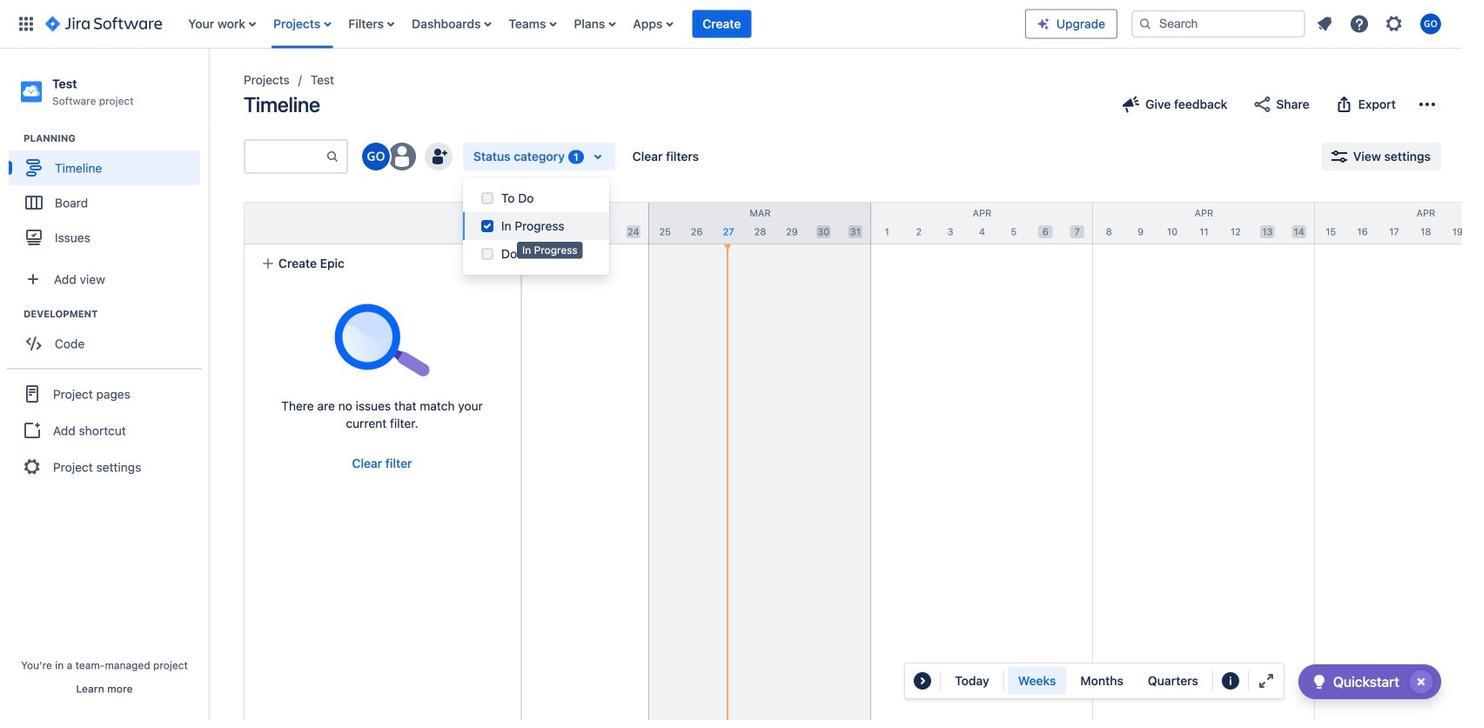 Task type: vqa. For each thing, say whether or not it's contained in the screenshot.
Your Profile And Preferences icon
no



Task type: locate. For each thing, give the bounding box(es) containing it.
sidebar element
[[0, 49, 209, 721]]

banner
[[0, 0, 1462, 49]]

row inside row group
[[245, 203, 520, 245]]

heading for development icon
[[23, 307, 208, 321]]

1 vertical spatial heading
[[23, 307, 208, 321]]

appswitcher icon image
[[16, 13, 37, 34]]

row group
[[244, 202, 520, 245]]

list item
[[692, 0, 751, 48]]

jira software image
[[45, 13, 162, 34], [45, 13, 162, 34]]

None search field
[[1131, 10, 1306, 38]]

development image
[[3, 304, 23, 325]]

group
[[9, 132, 208, 260], [9, 307, 208, 367], [7, 368, 202, 492], [1008, 668, 1209, 695]]

search image
[[1138, 17, 1152, 31]]

1 heading from the top
[[23, 132, 208, 146]]

2 heading from the top
[[23, 307, 208, 321]]

tooltip
[[517, 242, 583, 259]]

6 column header from the left
[[1315, 203, 1462, 244]]

Search field
[[1131, 10, 1306, 38]]

row
[[245, 203, 520, 245]]

heading for planning icon
[[23, 132, 208, 146]]

0 vertical spatial heading
[[23, 132, 208, 146]]

help image
[[1349, 13, 1370, 34]]

primary element
[[10, 0, 1025, 48]]

enter full screen image
[[1256, 671, 1277, 692]]

row group inside timeline grid
[[244, 202, 520, 245]]

heading
[[23, 132, 208, 146], [23, 307, 208, 321]]

your profile and settings image
[[1420, 13, 1441, 34]]

list
[[180, 0, 1025, 48], [1309, 8, 1452, 40]]

4 column header from the left
[[871, 203, 1093, 244]]

column header
[[205, 203, 427, 244], [427, 203, 649, 244], [649, 203, 871, 244], [871, 203, 1093, 244], [1093, 203, 1315, 244], [1315, 203, 1462, 244]]

planning image
[[3, 128, 23, 149]]

3 column header from the left
[[649, 203, 871, 244]]



Task type: describe. For each thing, give the bounding box(es) containing it.
legend image
[[1220, 671, 1241, 692]]

add people image
[[428, 146, 449, 167]]

notifications image
[[1314, 13, 1335, 34]]

check image
[[1309, 672, 1330, 693]]

dismiss quickstart image
[[1407, 668, 1435, 696]]

2 column header from the left
[[427, 203, 649, 244]]

0 horizontal spatial list
[[180, 0, 1025, 48]]

5 column header from the left
[[1093, 203, 1315, 244]]

1 horizontal spatial list
[[1309, 8, 1452, 40]]

settings image
[[1384, 13, 1405, 34]]

sidebar navigation image
[[190, 70, 228, 104]]

export icon image
[[1334, 94, 1355, 115]]

Search timeline text field
[[245, 141, 326, 172]]

timeline grid
[[205, 202, 1462, 721]]

1 column header from the left
[[205, 203, 427, 244]]



